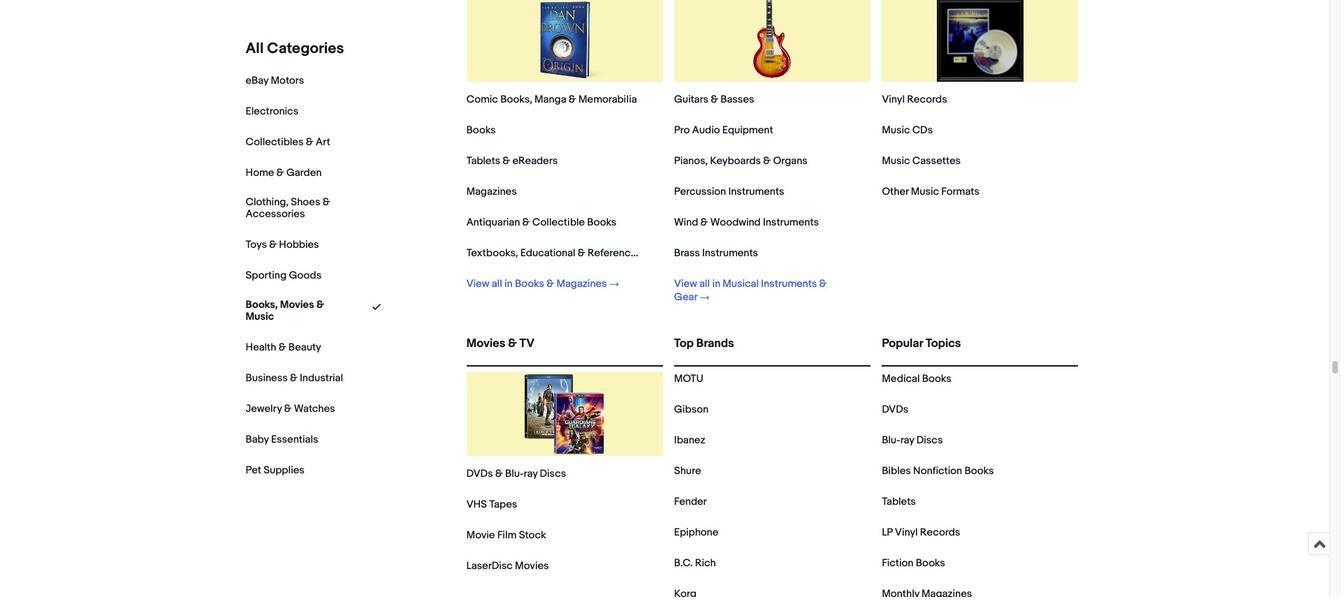 Task type: describe. For each thing, give the bounding box(es) containing it.
clothing,
[[246, 196, 289, 209]]

business & industrial link
[[246, 372, 343, 385]]

collectibles
[[246, 136, 304, 149]]

vinyl records link
[[882, 93, 948, 106]]

categories
[[267, 40, 344, 58]]

pet
[[246, 464, 261, 477]]

pro
[[674, 124, 690, 137]]

basses
[[721, 93, 755, 106]]

tablets & ereaders link
[[467, 154, 558, 168]]

electronics link
[[246, 105, 299, 118]]

musical instruments & gear image
[[731, 0, 815, 82]]

view all in musical instruments & gear link
[[674, 278, 851, 304]]

sporting goods
[[246, 269, 322, 282]]

music left cds at the top right of the page
[[882, 124, 910, 137]]

books, movies & music
[[246, 298, 324, 323]]

bibles
[[882, 465, 911, 478]]

music image
[[937, 0, 1024, 82]]

bibles nonfiction books link
[[882, 465, 994, 478]]

dvds link
[[882, 403, 909, 417]]

fender
[[674, 496, 707, 509]]

books left brass
[[639, 247, 669, 260]]

business & industrial
[[246, 372, 343, 385]]

all categories
[[246, 40, 344, 58]]

organs
[[773, 154, 808, 168]]

topics
[[926, 337, 962, 351]]

all for books
[[492, 278, 502, 291]]

supplies
[[264, 464, 305, 477]]

baby
[[246, 433, 269, 446]]

laserdisc movies link
[[467, 560, 549, 573]]

view all in books & magazines
[[467, 278, 607, 291]]

hobbies
[[279, 238, 319, 252]]

textbooks, educational & reference books link
[[467, 247, 669, 260]]

b.c. rich
[[674, 557, 716, 570]]

laserdisc movies
[[467, 560, 549, 573]]

brass instruments link
[[674, 247, 759, 260]]

shure link
[[674, 465, 702, 478]]

essentials
[[271, 433, 318, 446]]

wind
[[674, 216, 699, 229]]

comic
[[467, 93, 498, 106]]

books down lp vinyl records
[[916, 557, 946, 570]]

clothing, shoes & accessories link
[[246, 196, 344, 221]]

movie
[[467, 529, 495, 542]]

pianos, keyboards & organs link
[[674, 154, 808, 168]]

other music formats link
[[882, 185, 980, 199]]

motu link
[[674, 373, 704, 386]]

reference
[[588, 247, 637, 260]]

0 vertical spatial vinyl
[[882, 93, 905, 106]]

dvds for dvds & blu-ray discs
[[467, 468, 493, 481]]

view for view all in books & magazines
[[467, 278, 490, 291]]

jewelry & watches link
[[246, 402, 335, 416]]

ibanez link
[[674, 434, 706, 447]]

books right nonfiction
[[965, 465, 994, 478]]

vhs tapes
[[467, 498, 518, 512]]

clothing, shoes & accessories
[[246, 196, 330, 221]]

books down 'educational'
[[515, 278, 545, 291]]

accessories
[[246, 207, 305, 221]]

comic books, manga & memorabilia
[[467, 93, 637, 106]]

1 horizontal spatial ray
[[901, 434, 915, 447]]

toys & hobbies
[[246, 238, 319, 252]]

1 horizontal spatial magazines
[[557, 278, 607, 291]]

pianos, keyboards & organs
[[674, 154, 808, 168]]

beauty
[[289, 341, 321, 354]]

1 vertical spatial records
[[921, 526, 961, 540]]

top brands
[[674, 337, 734, 351]]

bibles nonfiction books
[[882, 465, 994, 478]]

toys & hobbies link
[[246, 238, 319, 252]]

ibanez
[[674, 434, 706, 447]]

1 vertical spatial vinyl
[[895, 526, 918, 540]]

& inside books, movies & music
[[316, 298, 324, 312]]

antiquarian & collectible books
[[467, 216, 617, 229]]

fiction
[[882, 557, 914, 570]]

1 horizontal spatial blu-
[[882, 434, 901, 447]]

tablets for tablets 'link'
[[882, 496, 916, 509]]

industrial
[[300, 372, 343, 385]]

jewelry & watches
[[246, 402, 335, 416]]

ebay
[[246, 74, 269, 87]]

antiquarian & collectible books link
[[467, 216, 617, 229]]

pro audio equipment link
[[674, 124, 773, 137]]

fender link
[[674, 496, 707, 509]]

books link
[[467, 124, 496, 137]]

business
[[246, 372, 288, 385]]

gibson link
[[674, 403, 709, 417]]

music up 'other'
[[882, 154, 910, 168]]

view all in books & magazines link
[[467, 278, 619, 291]]

pro audio equipment
[[674, 124, 773, 137]]

educational
[[521, 247, 576, 260]]

tapes
[[489, 498, 518, 512]]

sporting goods link
[[246, 269, 322, 282]]

home & garden
[[246, 166, 322, 180]]

b.c. rich link
[[674, 557, 716, 570]]

shoes
[[291, 196, 320, 209]]

sporting
[[246, 269, 287, 282]]

equipment
[[723, 124, 773, 137]]

textbooks,
[[467, 247, 518, 260]]

wind & woodwind instruments
[[674, 216, 819, 229]]

all for musical
[[700, 278, 710, 291]]



Task type: locate. For each thing, give the bounding box(es) containing it.
view down textbooks,
[[467, 278, 490, 291]]

instruments inside view all in musical instruments & gear
[[761, 278, 817, 291]]

blu- down dvds link
[[882, 434, 901, 447]]

b.c.
[[674, 557, 693, 570]]

dvds & blu-ray discs link
[[467, 468, 566, 481]]

woodwind
[[711, 216, 761, 229]]

home & garden link
[[246, 166, 322, 180]]

0 horizontal spatial tablets
[[467, 154, 501, 168]]

tablets down books link
[[467, 154, 501, 168]]

dvds & blu-ray discs
[[467, 468, 566, 481]]

view all in musical instruments & gear
[[674, 278, 827, 304]]

popular
[[882, 337, 923, 351]]

books
[[467, 124, 496, 137], [587, 216, 617, 229], [639, 247, 669, 260], [515, 278, 545, 291], [923, 373, 952, 386], [965, 465, 994, 478], [916, 557, 946, 570]]

wind & woodwind instruments link
[[674, 216, 819, 229]]

1 vertical spatial tablets
[[882, 496, 916, 509]]

1 vertical spatial movies
[[467, 337, 506, 351]]

tablets down bibles
[[882, 496, 916, 509]]

health & beauty link
[[246, 341, 321, 354]]

gibson
[[674, 403, 709, 417]]

tv
[[520, 337, 535, 351]]

0 vertical spatial ray
[[901, 434, 915, 447]]

0 horizontal spatial magazines
[[467, 185, 517, 199]]

all right gear
[[700, 278, 710, 291]]

other music formats
[[882, 185, 980, 199]]

collectibles & art
[[246, 136, 330, 149]]

vinyl up music cds link
[[882, 93, 905, 106]]

guitars & basses
[[674, 93, 755, 106]]

books, down sporting
[[246, 298, 278, 312]]

discs down movies & tv image
[[540, 468, 566, 481]]

& inside clothing, shoes & accessories
[[323, 196, 330, 209]]

health
[[246, 341, 276, 354]]

0 horizontal spatial books,
[[246, 298, 278, 312]]

formats
[[942, 185, 980, 199]]

1 all from the left
[[492, 278, 502, 291]]

books,
[[501, 93, 533, 106], [246, 298, 278, 312]]

2 horizontal spatial movies
[[515, 560, 549, 573]]

0 vertical spatial magazines
[[467, 185, 517, 199]]

ray
[[901, 434, 915, 447], [524, 468, 538, 481]]

ereaders
[[513, 154, 558, 168]]

1 horizontal spatial discs
[[917, 434, 943, 447]]

movies for laserdisc
[[515, 560, 549, 573]]

0 vertical spatial movies
[[280, 298, 314, 312]]

0 vertical spatial books,
[[501, 93, 533, 106]]

health & beauty
[[246, 341, 321, 354]]

all down textbooks,
[[492, 278, 502, 291]]

cassettes
[[913, 154, 961, 168]]

0 vertical spatial discs
[[917, 434, 943, 447]]

1 horizontal spatial books,
[[501, 93, 533, 106]]

tablets & ereaders
[[467, 154, 558, 168]]

records up fiction books "link"
[[921, 526, 961, 540]]

movies & tv image
[[523, 373, 607, 456]]

percussion
[[674, 185, 726, 199]]

comic books, manga & memorabilia link
[[467, 93, 637, 106]]

motors
[[271, 74, 304, 87]]

view for view all in musical instruments & gear
[[674, 278, 697, 291]]

music right 'other'
[[911, 185, 940, 199]]

guitars
[[674, 93, 709, 106]]

books up reference
[[587, 216, 617, 229]]

books & magazines image
[[523, 0, 607, 82]]

movies inside books, movies & music
[[280, 298, 314, 312]]

ebay motors link
[[246, 74, 304, 87]]

2 view from the left
[[674, 278, 697, 291]]

movies down the stock
[[515, 560, 549, 573]]

other
[[882, 185, 909, 199]]

medical
[[882, 373, 920, 386]]

vinyl records
[[882, 93, 948, 106]]

0 vertical spatial tablets
[[467, 154, 501, 168]]

1 vertical spatial magazines
[[557, 278, 607, 291]]

nonfiction
[[914, 465, 963, 478]]

ebay motors
[[246, 74, 304, 87]]

all inside view all in musical instruments & gear
[[700, 278, 710, 291]]

1 horizontal spatial in
[[713, 278, 721, 291]]

laserdisc
[[467, 560, 513, 573]]

art
[[316, 136, 330, 149]]

in down textbooks,
[[505, 278, 513, 291]]

0 vertical spatial blu-
[[882, 434, 901, 447]]

music up health
[[246, 310, 274, 323]]

blu- up tapes
[[505, 468, 524, 481]]

vinyl right lp
[[895, 526, 918, 540]]

magazines down textbooks, educational & reference books
[[557, 278, 607, 291]]

pianos,
[[674, 154, 708, 168]]

1 vertical spatial discs
[[540, 468, 566, 481]]

baby essentials
[[246, 433, 318, 446]]

in left musical
[[713, 278, 721, 291]]

1 horizontal spatial view
[[674, 278, 697, 291]]

1 vertical spatial dvds
[[467, 468, 493, 481]]

percussion instruments
[[674, 185, 785, 199]]

stock
[[519, 529, 546, 542]]

brands
[[697, 337, 734, 351]]

brass
[[674, 247, 700, 260]]

musical
[[723, 278, 759, 291]]

audio
[[692, 124, 720, 137]]

& inside view all in musical instruments & gear
[[820, 278, 827, 291]]

shure
[[674, 465, 702, 478]]

view inside view all in musical instruments & gear
[[674, 278, 697, 291]]

dvds
[[882, 403, 909, 417], [467, 468, 493, 481]]

1 vertical spatial books,
[[246, 298, 278, 312]]

collectibles & art link
[[246, 136, 330, 149]]

0 horizontal spatial all
[[492, 278, 502, 291]]

pet supplies link
[[246, 464, 305, 477]]

0 horizontal spatial view
[[467, 278, 490, 291]]

books down topics
[[923, 373, 952, 386]]

books, right comic
[[501, 93, 533, 106]]

0 horizontal spatial in
[[505, 278, 513, 291]]

books, inside books, movies & music
[[246, 298, 278, 312]]

medical books link
[[882, 373, 952, 386]]

books, movies & music link
[[246, 298, 344, 323]]

books down comic
[[467, 124, 496, 137]]

0 horizontal spatial movies
[[280, 298, 314, 312]]

1 vertical spatial blu-
[[505, 468, 524, 481]]

brass instruments
[[674, 247, 759, 260]]

1 vertical spatial ray
[[524, 468, 538, 481]]

1 horizontal spatial tablets
[[882, 496, 916, 509]]

music cds
[[882, 124, 933, 137]]

instruments right woodwind
[[763, 216, 819, 229]]

movies down goods
[[280, 298, 314, 312]]

tablets link
[[882, 496, 916, 509]]

lp vinyl records link
[[882, 526, 961, 540]]

instruments up wind & woodwind instruments link
[[729, 185, 785, 199]]

goods
[[289, 269, 322, 282]]

music cassettes
[[882, 154, 961, 168]]

view down brass
[[674, 278, 697, 291]]

0 horizontal spatial discs
[[540, 468, 566, 481]]

home
[[246, 166, 274, 180]]

rich
[[695, 557, 716, 570]]

antiquarian
[[467, 216, 520, 229]]

2 vertical spatial movies
[[515, 560, 549, 573]]

1 view from the left
[[467, 278, 490, 291]]

baby essentials link
[[246, 433, 318, 446]]

instruments down woodwind
[[702, 247, 759, 260]]

0 horizontal spatial dvds
[[467, 468, 493, 481]]

0 vertical spatial records
[[907, 93, 948, 106]]

dvds down medical
[[882, 403, 909, 417]]

in inside view all in musical instruments & gear
[[713, 278, 721, 291]]

records up cds at the top right of the page
[[907, 93, 948, 106]]

motu
[[674, 373, 704, 386]]

film
[[497, 529, 517, 542]]

cds
[[913, 124, 933, 137]]

blu-ray discs
[[882, 434, 943, 447]]

movies for books,
[[280, 298, 314, 312]]

dvds up 'vhs'
[[467, 468, 493, 481]]

blu-
[[882, 434, 901, 447], [505, 468, 524, 481]]

dvds for dvds link
[[882, 403, 909, 417]]

fiction books link
[[882, 557, 946, 570]]

1 horizontal spatial movies
[[467, 337, 506, 351]]

discs up nonfiction
[[917, 434, 943, 447]]

movies left tv
[[467, 337, 506, 351]]

gear
[[674, 291, 698, 304]]

lp vinyl records
[[882, 526, 961, 540]]

tablets
[[467, 154, 501, 168], [882, 496, 916, 509]]

2 in from the left
[[713, 278, 721, 291]]

instruments right musical
[[761, 278, 817, 291]]

0 vertical spatial dvds
[[882, 403, 909, 417]]

epiphone
[[674, 526, 719, 540]]

movie film stock link
[[467, 529, 546, 542]]

1 horizontal spatial all
[[700, 278, 710, 291]]

in for books
[[505, 278, 513, 291]]

memorabilia
[[579, 93, 637, 106]]

2 all from the left
[[700, 278, 710, 291]]

0 horizontal spatial ray
[[524, 468, 538, 481]]

music inside books, movies & music
[[246, 310, 274, 323]]

tablets for tablets & ereaders
[[467, 154, 501, 168]]

1 horizontal spatial dvds
[[882, 403, 909, 417]]

0 horizontal spatial blu-
[[505, 468, 524, 481]]

magazines up the 'antiquarian'
[[467, 185, 517, 199]]

1 in from the left
[[505, 278, 513, 291]]

in for musical
[[713, 278, 721, 291]]



Task type: vqa. For each thing, say whether or not it's contained in the screenshot.
"VHS"
yes



